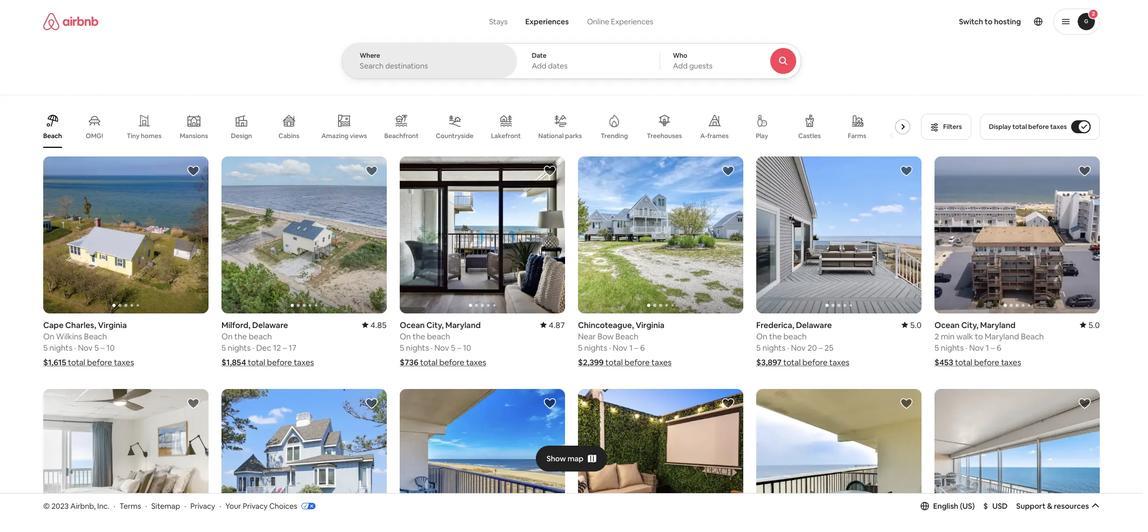 Task type: locate. For each thing, give the bounding box(es) containing it.
before right $736
[[439, 357, 464, 368]]

– inside milford, delaware on the beach 5 nights · dec 12 – 17 $1,854 total before taxes
[[283, 343, 287, 353]]

ocean right 4.85
[[400, 320, 425, 330]]

before down 12
[[267, 357, 292, 368]]

display total before taxes
[[989, 123, 1067, 131]]

0 horizontal spatial to
[[975, 332, 983, 342]]

hosting
[[994, 17, 1021, 26]]

profile element
[[680, 0, 1100, 43]]

on down milford,
[[222, 332, 233, 342]]

your
[[225, 502, 241, 511]]

0 vertical spatial 2
[[1092, 10, 1095, 17]]

2 horizontal spatial the
[[769, 332, 782, 342]]

total right $736
[[420, 357, 438, 368]]

beach inside "frederica, delaware on the beach 5 nights · nov 20 – 25 $3,897 total before taxes"
[[784, 332, 807, 342]]

2 5 from the left
[[94, 343, 99, 353]]

1 horizontal spatial delaware
[[796, 320, 832, 330]]

before inside ocean city, maryland on the beach 5 nights · nov 5 – 10 $736 total before taxes
[[439, 357, 464, 368]]

1 virginia from the left
[[98, 320, 127, 330]]

2 privacy from the left
[[243, 502, 268, 511]]

0 horizontal spatial add to wishlist: ocean city, maryland image
[[544, 165, 556, 178]]

on
[[43, 332, 54, 342], [222, 332, 233, 342], [400, 332, 411, 342], [756, 332, 768, 342]]

· inside ocean city, maryland 2 min walk to maryland beach 5 nights · nov 1 – 6 $453 total before taxes
[[966, 343, 968, 353]]

1 5.0 from the left
[[910, 320, 922, 330]]

2 1 from the left
[[986, 343, 989, 353]]

add down date on the left top of the page
[[532, 61, 547, 71]]

nights
[[49, 343, 72, 353], [228, 343, 251, 353], [406, 343, 429, 353], [584, 343, 607, 353], [763, 343, 786, 353], [941, 343, 964, 353]]

4 – from the left
[[634, 343, 638, 353]]

your privacy choices link
[[225, 502, 316, 512]]

3 – from the left
[[457, 343, 461, 353]]

nights down min
[[941, 343, 964, 353]]

beach inside cape charles, virginia on wilkins beach 5 nights · nov 5 – 10 $1,615 total before taxes
[[84, 332, 107, 342]]

the inside "frederica, delaware on the beach 5 nights · nov 20 – 25 $3,897 total before taxes"
[[769, 332, 782, 342]]

5 nights from the left
[[763, 343, 786, 353]]

nights inside cape charles, virginia on wilkins beach 5 nights · nov 5 – 10 $1,615 total before taxes
[[49, 343, 72, 353]]

on down the frederica,
[[756, 332, 768, 342]]

before inside chincoteague, virginia near bow beach 5 nights · nov 1 – 6 $2,399 total before taxes
[[625, 357, 650, 368]]

to inside ocean city, maryland 2 min walk to maryland beach 5 nights · nov 1 – 6 $453 total before taxes
[[975, 332, 983, 342]]

17
[[289, 343, 296, 353]]

7 5 from the left
[[756, 343, 761, 353]]

1
[[629, 343, 633, 353], [986, 343, 989, 353]]

online
[[587, 17, 609, 26]]

0 horizontal spatial 5.0
[[910, 320, 922, 330]]

2 experiences from the left
[[611, 17, 653, 26]]

0 horizontal spatial ocean
[[400, 320, 425, 330]]

before right $453
[[974, 357, 999, 368]]

1 horizontal spatial the
[[413, 332, 425, 342]]

2 add from the left
[[673, 61, 688, 71]]

nights up $3,897
[[763, 343, 786, 353]]

the
[[234, 332, 247, 342], [413, 332, 425, 342], [769, 332, 782, 342]]

nights up $1,854
[[228, 343, 251, 353]]

nov
[[78, 343, 93, 353], [434, 343, 449, 353], [613, 343, 628, 353], [791, 343, 806, 353], [969, 343, 984, 353]]

group containing amazing views
[[43, 106, 920, 148]]

total
[[1013, 123, 1027, 131], [68, 357, 85, 368], [248, 357, 265, 368], [420, 357, 438, 368], [606, 357, 623, 368], [783, 357, 801, 368], [955, 357, 973, 368]]

group
[[43, 106, 920, 148], [43, 157, 209, 314], [222, 157, 387, 314], [400, 157, 565, 314], [578, 157, 743, 314], [756, 157, 922, 314], [935, 157, 1100, 314], [43, 389, 209, 520], [222, 389, 387, 520], [400, 389, 565, 520], [578, 389, 743, 520], [756, 389, 922, 520], [935, 389, 1100, 520]]

stays button
[[480, 11, 517, 32]]

1 nights from the left
[[49, 343, 72, 353]]

2 inside 2 dropdown button
[[1092, 10, 1095, 17]]

1 city, from the left
[[427, 320, 444, 330]]

1 horizontal spatial add
[[673, 61, 688, 71]]

0 vertical spatial add to wishlist: ocean city, maryland image
[[544, 165, 556, 178]]

delaware for 12
[[252, 320, 288, 330]]

to right switch
[[985, 17, 993, 26]]

ocean city, maryland on the beach 5 nights · nov 5 – 10 $736 total before taxes
[[400, 320, 486, 368]]

nov inside chincoteague, virginia near bow beach 5 nights · nov 1 – 6 $2,399 total before taxes
[[613, 343, 628, 353]]

2 delaware from the left
[[796, 320, 832, 330]]

1 delaware from the left
[[252, 320, 288, 330]]

2 beach from the left
[[427, 332, 450, 342]]

add inside date add dates
[[532, 61, 547, 71]]

on inside milford, delaware on the beach 5 nights · dec 12 – 17 $1,854 total before taxes
[[222, 332, 233, 342]]

play
[[756, 132, 768, 140]]

0 horizontal spatial 2
[[935, 332, 939, 342]]

taxes inside milford, delaware on the beach 5 nights · dec 12 – 17 $1,854 total before taxes
[[294, 357, 314, 368]]

1 horizontal spatial 5.0
[[1088, 320, 1100, 330]]

3 nov from the left
[[613, 343, 628, 353]]

0 horizontal spatial delaware
[[252, 320, 288, 330]]

– inside ocean city, maryland 2 min walk to maryland beach 5 nights · nov 1 – 6 $453 total before taxes
[[991, 343, 995, 353]]

experiences tab panel
[[342, 43, 831, 79]]

1 vertical spatial add to wishlist: ocean city, maryland image
[[1078, 397, 1091, 410]]

2 city, from the left
[[961, 320, 979, 330]]

delaware up dec
[[252, 320, 288, 330]]

privacy
[[190, 502, 215, 511], [243, 502, 268, 511]]

add inside who add guests
[[673, 61, 688, 71]]

1 vertical spatial to
[[975, 332, 983, 342]]

privacy left your
[[190, 502, 215, 511]]

before right the $2,399
[[625, 357, 650, 368]]

1 horizontal spatial virginia
[[636, 320, 665, 330]]

before down '20'
[[803, 357, 828, 368]]

dates
[[548, 61, 568, 71]]

4.85 out of 5 average rating image
[[362, 320, 387, 330]]

6 – from the left
[[991, 343, 995, 353]]

0 horizontal spatial virginia
[[98, 320, 127, 330]]

virginia right chincoteague,
[[636, 320, 665, 330]]

·
[[74, 343, 76, 353], [253, 343, 254, 353], [431, 343, 433, 353], [609, 343, 611, 353], [787, 343, 789, 353], [966, 343, 968, 353], [114, 502, 115, 511], [145, 502, 147, 511], [184, 502, 186, 511], [219, 502, 221, 511]]

4 nights from the left
[[584, 343, 607, 353]]

4 nov from the left
[[791, 343, 806, 353]]

usd
[[992, 502, 1008, 512]]

1 experiences from the left
[[525, 17, 569, 26]]

english (us) button
[[920, 502, 975, 512]]

1 horizontal spatial to
[[985, 17, 993, 26]]

1 horizontal spatial experiences
[[611, 17, 653, 26]]

1 horizontal spatial 1
[[986, 343, 989, 353]]

the down milford,
[[234, 332, 247, 342]]

total right $453
[[955, 357, 973, 368]]

add to wishlist: milford, delaware image
[[365, 165, 378, 178]]

ocean inside ocean city, maryland 2 min walk to maryland beach 5 nights · nov 1 – 6 $453 total before taxes
[[935, 320, 960, 330]]

$736
[[400, 357, 418, 368]]

0 horizontal spatial beach
[[249, 332, 272, 342]]

2 nights from the left
[[228, 343, 251, 353]]

6 nights from the left
[[941, 343, 964, 353]]

maryland
[[446, 320, 481, 330], [980, 320, 1016, 330], [985, 332, 1019, 342]]

nights inside ocean city, maryland 2 min walk to maryland beach 5 nights · nov 1 – 6 $453 total before taxes
[[941, 343, 964, 353]]

nov inside ocean city, maryland on the beach 5 nights · nov 5 – 10 $736 total before taxes
[[434, 343, 449, 353]]

1 horizontal spatial 2
[[1092, 10, 1095, 17]]

1 5 from the left
[[43, 343, 48, 353]]

1 the from the left
[[234, 332, 247, 342]]

on down cape
[[43, 332, 54, 342]]

total right $3,897
[[783, 357, 801, 368]]

2 inside ocean city, maryland 2 min walk to maryland beach 5 nights · nov 1 – 6 $453 total before taxes
[[935, 332, 939, 342]]

ocean up min
[[935, 320, 960, 330]]

0 horizontal spatial 6
[[640, 343, 645, 353]]

5 5 from the left
[[451, 343, 455, 353]]

ski-
[[890, 132, 901, 140]]

add
[[532, 61, 547, 71], [673, 61, 688, 71]]

©
[[43, 502, 50, 511]]

0 horizontal spatial the
[[234, 332, 247, 342]]

delaware up '20'
[[796, 320, 832, 330]]

0 horizontal spatial 1
[[629, 343, 633, 353]]

1 horizontal spatial beach
[[427, 332, 450, 342]]

2 virginia from the left
[[636, 320, 665, 330]]

total right the $2,399
[[606, 357, 623, 368]]

inc.
[[97, 502, 109, 511]]

8 5 from the left
[[935, 343, 939, 353]]

city, inside ocean city, maryland on the beach 5 nights · nov 5 – 10 $736 total before taxes
[[427, 320, 444, 330]]

amazing
[[321, 132, 348, 140]]

delaware inside milford, delaware on the beach 5 nights · dec 12 – 17 $1,854 total before taxes
[[252, 320, 288, 330]]

city, inside ocean city, maryland 2 min walk to maryland beach 5 nights · nov 1 – 6 $453 total before taxes
[[961, 320, 979, 330]]

3 beach from the left
[[784, 332, 807, 342]]

0 vertical spatial to
[[985, 17, 993, 26]]

delaware for 20
[[796, 320, 832, 330]]

frederica,
[[756, 320, 794, 330]]

before inside cape charles, virginia on wilkins beach 5 nights · nov 5 – 10 $1,615 total before taxes
[[87, 357, 112, 368]]

1 10 from the left
[[106, 343, 115, 353]]

virginia right charles,
[[98, 320, 127, 330]]

total inside ocean city, maryland 2 min walk to maryland beach 5 nights · nov 1 – 6 $453 total before taxes
[[955, 357, 973, 368]]

· inside cape charles, virginia on wilkins beach 5 nights · nov 5 – 10 $1,615 total before taxes
[[74, 343, 76, 353]]

who
[[673, 51, 687, 60]]

10
[[106, 343, 115, 353], [463, 343, 471, 353]]

0 horizontal spatial add
[[532, 61, 547, 71]]

nov inside "frederica, delaware on the beach 5 nights · nov 20 – 25 $3,897 total before taxes"
[[791, 343, 806, 353]]

sitemap link
[[151, 502, 180, 511]]

to right walk
[[975, 332, 983, 342]]

0 horizontal spatial experiences
[[525, 17, 569, 26]]

10 inside ocean city, maryland on the beach 5 nights · nov 5 – 10 $736 total before taxes
[[463, 343, 471, 353]]

add to wishlist: cape charles, virginia image
[[187, 165, 200, 178]]

ocean city, maryland 2 min walk to maryland beach 5 nights · nov 1 – 6 $453 total before taxes
[[935, 320, 1044, 368]]

before right display
[[1028, 123, 1049, 131]]

0 horizontal spatial 10
[[106, 343, 115, 353]]

experiences right the online
[[611, 17, 653, 26]]

$1,615
[[43, 357, 66, 368]]

nights inside "frederica, delaware on the beach 5 nights · nov 20 – 25 $3,897 total before taxes"
[[763, 343, 786, 353]]

3 5 from the left
[[222, 343, 226, 353]]

privacy right your
[[243, 502, 268, 511]]

before inside button
[[1028, 123, 1049, 131]]

3 nights from the left
[[406, 343, 429, 353]]

2 horizontal spatial beach
[[784, 332, 807, 342]]

5
[[43, 343, 48, 353], [94, 343, 99, 353], [222, 343, 226, 353], [400, 343, 404, 353], [451, 343, 455, 353], [578, 343, 583, 353], [756, 343, 761, 353], [935, 343, 939, 353]]

6 inside chincoteague, virginia near bow beach 5 nights · nov 1 – 6 $2,399 total before taxes
[[640, 343, 645, 353]]

1 vertical spatial 2
[[935, 332, 939, 342]]

2 – from the left
[[283, 343, 287, 353]]

delaware
[[252, 320, 288, 330], [796, 320, 832, 330]]

1 horizontal spatial 6
[[997, 343, 1002, 353]]

to inside profile element
[[985, 17, 993, 26]]

delaware inside "frederica, delaware on the beach 5 nights · nov 20 – 25 $3,897 total before taxes"
[[796, 320, 832, 330]]

None search field
[[342, 0, 831, 79]]

6 5 from the left
[[578, 343, 583, 353]]

3 on from the left
[[400, 332, 411, 342]]

city, for walk
[[961, 320, 979, 330]]

2 6 from the left
[[997, 343, 1002, 353]]

nights up $736
[[406, 343, 429, 353]]

the up $736
[[413, 332, 425, 342]]

2 the from the left
[[413, 332, 425, 342]]

6
[[640, 343, 645, 353], [997, 343, 1002, 353]]

sitemap
[[151, 502, 180, 511]]

beach for milford,
[[249, 332, 272, 342]]

omg!
[[86, 132, 103, 140]]

20
[[808, 343, 817, 353]]

1 horizontal spatial ocean
[[935, 320, 960, 330]]

terms
[[120, 502, 141, 511]]

the inside milford, delaware on the beach 5 nights · dec 12 – 17 $1,854 total before taxes
[[234, 332, 247, 342]]

total inside "frederica, delaware on the beach 5 nights · nov 20 – 25 $3,897 total before taxes"
[[783, 357, 801, 368]]

total right display
[[1013, 123, 1027, 131]]

nov inside ocean city, maryland 2 min walk to maryland beach 5 nights · nov 1 – 6 $453 total before taxes
[[969, 343, 984, 353]]

1 – from the left
[[101, 343, 105, 353]]

3 the from the left
[[769, 332, 782, 342]]

(us)
[[960, 502, 975, 512]]

experiences up date on the left top of the page
[[525, 17, 569, 26]]

cape
[[43, 320, 64, 330]]

add to wishlist: ocean city, maryland image
[[544, 165, 556, 178], [1078, 397, 1091, 410]]

1 horizontal spatial add to wishlist: ocean city, maryland image
[[1078, 397, 1091, 410]]

4 on from the left
[[756, 332, 768, 342]]

– inside "frederica, delaware on the beach 5 nights · nov 20 – 25 $3,897 total before taxes"
[[819, 343, 823, 353]]

total inside chincoteague, virginia near bow beach 5 nights · nov 1 – 6 $2,399 total before taxes
[[606, 357, 623, 368]]

add to wishlist: frederica, delaware image
[[900, 165, 913, 178]]

10 inside cape charles, virginia on wilkins beach 5 nights · nov 5 – 10 $1,615 total before taxes
[[106, 343, 115, 353]]

add for add dates
[[532, 61, 547, 71]]

taxes inside "frederica, delaware on the beach 5 nights · nov 20 – 25 $3,897 total before taxes"
[[829, 357, 850, 368]]

0 horizontal spatial city,
[[427, 320, 444, 330]]

total inside button
[[1013, 123, 1027, 131]]

add for add guests
[[673, 61, 688, 71]]

1 nov from the left
[[78, 343, 93, 353]]

add to wishlist: ocean city, maryland image
[[1078, 165, 1091, 178], [187, 397, 200, 410], [544, 397, 556, 410], [722, 397, 735, 410], [900, 397, 913, 410]]

$ usd
[[984, 502, 1008, 512]]

1 horizontal spatial city,
[[961, 320, 979, 330]]

virginia inside cape charles, virginia on wilkins beach 5 nights · nov 5 – 10 $1,615 total before taxes
[[98, 320, 127, 330]]

5.0
[[910, 320, 922, 330], [1088, 320, 1100, 330]]

ocean inside ocean city, maryland on the beach 5 nights · nov 5 – 10 $736 total before taxes
[[400, 320, 425, 330]]

total right $1,615 on the bottom of the page
[[68, 357, 85, 368]]

taxes
[[1050, 123, 1067, 131], [114, 357, 134, 368], [294, 357, 314, 368], [466, 357, 486, 368], [652, 357, 672, 368], [829, 357, 850, 368], [1001, 357, 1021, 368]]

1 ocean from the left
[[400, 320, 425, 330]]

2
[[1092, 10, 1095, 17], [935, 332, 939, 342]]

filters button
[[921, 114, 971, 140]]

a-
[[700, 132, 707, 140]]

2 on from the left
[[222, 332, 233, 342]]

5 nov from the left
[[969, 343, 984, 353]]

1 on from the left
[[43, 332, 54, 342]]

beach
[[43, 132, 62, 140], [84, 332, 107, 342], [616, 332, 639, 342], [1021, 332, 1044, 342]]

2 10 from the left
[[463, 343, 471, 353]]

before
[[1028, 123, 1049, 131], [87, 357, 112, 368], [267, 357, 292, 368], [439, 357, 464, 368], [625, 357, 650, 368], [803, 357, 828, 368], [974, 357, 999, 368]]

· inside ocean city, maryland on the beach 5 nights · nov 5 – 10 $736 total before taxes
[[431, 343, 433, 353]]

what can we help you find? tab list
[[480, 11, 578, 32]]

nights down wilkins
[[49, 343, 72, 353]]

before down charles,
[[87, 357, 112, 368]]

maryland inside ocean city, maryland on the beach 5 nights · nov 5 – 10 $736 total before taxes
[[446, 320, 481, 330]]

stays
[[489, 17, 508, 26]]

nights down near
[[584, 343, 607, 353]]

1 horizontal spatial privacy
[[243, 502, 268, 511]]

treehouses
[[647, 132, 682, 140]]

ocean
[[400, 320, 425, 330], [935, 320, 960, 330]]

· inside chincoteague, virginia near bow beach 5 nights · nov 1 – 6 $2,399 total before taxes
[[609, 343, 611, 353]]

before inside ocean city, maryland 2 min walk to maryland beach 5 nights · nov 1 – 6 $453 total before taxes
[[974, 357, 999, 368]]

25
[[825, 343, 834, 353]]

add down who
[[673, 61, 688, 71]]

0 horizontal spatial privacy
[[190, 502, 215, 511]]

5 – from the left
[[819, 343, 823, 353]]

experiences
[[525, 17, 569, 26], [611, 17, 653, 26]]

1 add from the left
[[532, 61, 547, 71]]

1 1 from the left
[[629, 343, 633, 353]]

the down the frederica,
[[769, 332, 782, 342]]

beach inside milford, delaware on the beach 5 nights · dec 12 – 17 $1,854 total before taxes
[[249, 332, 272, 342]]

on up $736
[[400, 332, 411, 342]]

1 6 from the left
[[640, 343, 645, 353]]

taxes inside button
[[1050, 123, 1067, 131]]

2 5.0 from the left
[[1088, 320, 1100, 330]]

6 inside ocean city, maryland 2 min walk to maryland beach 5 nights · nov 1 – 6 $453 total before taxes
[[997, 343, 1002, 353]]

castles
[[798, 132, 821, 140]]

2 nov from the left
[[434, 343, 449, 353]]

2 ocean from the left
[[935, 320, 960, 330]]

to
[[985, 17, 993, 26], [975, 332, 983, 342]]

nights inside milford, delaware on the beach 5 nights · dec 12 – 17 $1,854 total before taxes
[[228, 343, 251, 353]]

total down dec
[[248, 357, 265, 368]]

12
[[273, 343, 281, 353]]

1 beach from the left
[[249, 332, 272, 342]]

$1,854
[[222, 357, 246, 368]]

1 horizontal spatial 10
[[463, 343, 471, 353]]



Task type: describe. For each thing, give the bounding box(es) containing it.
show map button
[[536, 446, 607, 472]]

privacy link
[[190, 502, 215, 511]]

support & resources button
[[1016, 502, 1100, 512]]

resources
[[1054, 502, 1089, 512]]

add to wishlist: chincoteague, virginia image
[[722, 165, 735, 178]]

countryside
[[436, 132, 474, 140]]

– inside ocean city, maryland on the beach 5 nights · nov 5 – 10 $736 total before taxes
[[457, 343, 461, 353]]

online experiences
[[587, 17, 653, 26]]

farms
[[848, 132, 866, 140]]

switch to hosting link
[[953, 10, 1028, 33]]

total inside cape charles, virginia on wilkins beach 5 nights · nov 5 – 10 $1,615 total before taxes
[[68, 357, 85, 368]]

2 button
[[1054, 9, 1100, 35]]

5.0 for ocean city, maryland 2 min walk to maryland beach 5 nights · nov 1 – 6 $453 total before taxes
[[1088, 320, 1100, 330]]

virginia inside chincoteague, virginia near bow beach 5 nights · nov 1 – 6 $2,399 total before taxes
[[636, 320, 665, 330]]

· inside milford, delaware on the beach 5 nights · dec 12 – 17 $1,854 total before taxes
[[253, 343, 254, 353]]

design
[[231, 132, 252, 140]]

taxes inside cape charles, virginia on wilkins beach 5 nights · nov 5 – 10 $1,615 total before taxes
[[114, 357, 134, 368]]

4 5 from the left
[[400, 343, 404, 353]]

before inside "frederica, delaware on the beach 5 nights · nov 20 – 25 $3,897 total before taxes"
[[803, 357, 828, 368]]

4.87 out of 5 average rating image
[[540, 320, 565, 330]]

beach for frederica,
[[784, 332, 807, 342]]

10 for beach
[[463, 343, 471, 353]]

tiny homes
[[127, 132, 162, 140]]

english
[[933, 502, 958, 512]]

4.87
[[549, 320, 565, 330]]

Where field
[[360, 61, 501, 71]]

show
[[547, 454, 566, 464]]

· inside "frederica, delaware on the beach 5 nights · nov 20 – 25 $3,897 total before taxes"
[[787, 343, 789, 353]]

your privacy choices
[[225, 502, 297, 511]]

date
[[532, 51, 547, 60]]

5 inside milford, delaware on the beach 5 nights · dec 12 – 17 $1,854 total before taxes
[[222, 343, 226, 353]]

– inside cape charles, virginia on wilkins beach 5 nights · nov 5 – 10 $1,615 total before taxes
[[101, 343, 105, 353]]

taxes inside chincoteague, virginia near bow beach 5 nights · nov 1 – 6 $2,399 total before taxes
[[652, 357, 672, 368]]

milford, delaware on the beach 5 nights · dec 12 – 17 $1,854 total before taxes
[[222, 320, 314, 368]]

experiences button
[[517, 11, 578, 32]]

city, for beach
[[427, 320, 444, 330]]

map
[[568, 454, 584, 464]]

taxes inside ocean city, maryland 2 min walk to maryland beach 5 nights · nov 1 – 6 $453 total before taxes
[[1001, 357, 1021, 368]]

taxes inside ocean city, maryland on the beach 5 nights · nov 5 – 10 $736 total before taxes
[[466, 357, 486, 368]]

mansions
[[180, 132, 208, 140]]

1 inside ocean city, maryland 2 min walk to maryland beach 5 nights · nov 1 – 6 $453 total before taxes
[[986, 343, 989, 353]]

tiny
[[127, 132, 140, 140]]

total inside ocean city, maryland on the beach 5 nights · nov 5 – 10 $736 total before taxes
[[420, 357, 438, 368]]

before inside milford, delaware on the beach 5 nights · dec 12 – 17 $1,854 total before taxes
[[267, 357, 292, 368]]

airbnb,
[[70, 502, 96, 511]]

2023
[[51, 502, 69, 511]]

date add dates
[[532, 51, 568, 71]]

charles,
[[65, 320, 96, 330]]

english (us)
[[933, 502, 975, 512]]

5.0 for frederica, delaware on the beach 5 nights · nov 20 – 25 $3,897 total before taxes
[[910, 320, 922, 330]]

beach inside group
[[43, 132, 62, 140]]

the inside ocean city, maryland on the beach 5 nights · nov 5 – 10 $736 total before taxes
[[413, 332, 425, 342]]

homes
[[141, 132, 162, 140]]

guests
[[689, 61, 713, 71]]

in/out
[[901, 132, 920, 140]]

min
[[941, 332, 955, 342]]

5 inside chincoteague, virginia near bow beach 5 nights · nov 1 – 6 $2,399 total before taxes
[[578, 343, 583, 353]]

switch to hosting
[[959, 17, 1021, 26]]

choices
[[269, 502, 297, 511]]

support
[[1016, 502, 1046, 512]]

where
[[360, 51, 380, 60]]

on inside cape charles, virginia on wilkins beach 5 nights · nov 5 – 10 $1,615 total before taxes
[[43, 332, 54, 342]]

nights inside ocean city, maryland on the beach 5 nights · nov 5 – 10 $736 total before taxes
[[406, 343, 429, 353]]

10 for beach
[[106, 343, 115, 353]]

$3,897
[[756, 357, 782, 368]]

online experiences link
[[578, 11, 663, 32]]

national
[[538, 132, 564, 140]]

$2,399
[[578, 357, 604, 368]]

support & resources
[[1016, 502, 1089, 512]]

amazing views
[[321, 132, 367, 140]]

total inside milford, delaware on the beach 5 nights · dec 12 – 17 $1,854 total before taxes
[[248, 357, 265, 368]]

nov inside cape charles, virginia on wilkins beach 5 nights · nov 5 – 10 $1,615 total before taxes
[[78, 343, 93, 353]]

dec
[[256, 343, 271, 353]]

experiences inside button
[[525, 17, 569, 26]]

5 inside "frederica, delaware on the beach 5 nights · nov 20 – 25 $3,897 total before taxes"
[[756, 343, 761, 353]]

$
[[984, 502, 988, 512]]

nights inside chincoteague, virginia near bow beach 5 nights · nov 1 – 6 $2,399 total before taxes
[[584, 343, 607, 353]]

chincoteague,
[[578, 320, 634, 330]]

terms · sitemap · privacy ·
[[120, 502, 221, 511]]

on inside ocean city, maryland on the beach 5 nights · nov 5 – 10 $736 total before taxes
[[400, 332, 411, 342]]

beach inside ocean city, maryland on the beach 5 nights · nov 5 – 10 $736 total before taxes
[[427, 332, 450, 342]]

none search field containing stays
[[342, 0, 831, 79]]

maryland for nov 1 – 6
[[980, 320, 1016, 330]]

frederica, delaware on the beach 5 nights · nov 20 – 25 $3,897 total before taxes
[[756, 320, 850, 368]]

views
[[350, 132, 367, 140]]

frames
[[707, 132, 729, 140]]

show map
[[547, 454, 584, 464]]

wilkins
[[56, 332, 82, 342]]

ocean for the
[[400, 320, 425, 330]]

$453
[[935, 357, 953, 368]]

maryland for nov 5 – 10
[[446, 320, 481, 330]]

the for milford,
[[234, 332, 247, 342]]

© 2023 airbnb, inc. ·
[[43, 502, 115, 511]]

cabins
[[279, 132, 300, 140]]

5.0 out of 5 average rating image
[[902, 320, 922, 330]]

1 inside chincoteague, virginia near bow beach 5 nights · nov 1 – 6 $2,399 total before taxes
[[629, 343, 633, 353]]

– inside chincoteague, virginia near bow beach 5 nights · nov 1 – 6 $2,399 total before taxes
[[634, 343, 638, 353]]

walk
[[957, 332, 973, 342]]

cape charles, virginia on wilkins beach 5 nights · nov 5 – 10 $1,615 total before taxes
[[43, 320, 134, 368]]

display total before taxes button
[[980, 114, 1100, 140]]

parks
[[565, 132, 582, 140]]

5.0 out of 5 average rating image
[[1080, 320, 1100, 330]]

terms link
[[120, 502, 141, 511]]

near
[[578, 332, 596, 342]]

filters
[[943, 123, 962, 131]]

on inside "frederica, delaware on the beach 5 nights · nov 20 – 25 $3,897 total before taxes"
[[756, 332, 768, 342]]

national parks
[[538, 132, 582, 140]]

add to wishlist: chincoteague, virginia image
[[365, 397, 378, 410]]

switch
[[959, 17, 983, 26]]

chincoteague, virginia near bow beach 5 nights · nov 1 – 6 $2,399 total before taxes
[[578, 320, 672, 368]]

&
[[1047, 502, 1053, 512]]

lakefront
[[491, 132, 521, 140]]

display
[[989, 123, 1011, 131]]

beach inside chincoteague, virginia near bow beach 5 nights · nov 1 – 6 $2,399 total before taxes
[[616, 332, 639, 342]]

5 inside ocean city, maryland 2 min walk to maryland beach 5 nights · nov 1 – 6 $453 total before taxes
[[935, 343, 939, 353]]

bow
[[598, 332, 614, 342]]

the for frederica,
[[769, 332, 782, 342]]

ocean for min
[[935, 320, 960, 330]]

beach inside ocean city, maryland 2 min walk to maryland beach 5 nights · nov 1 – 6 $453 total before taxes
[[1021, 332, 1044, 342]]

ski-in/out
[[890, 132, 920, 140]]

1 privacy from the left
[[190, 502, 215, 511]]

4.85
[[371, 320, 387, 330]]

milford,
[[222, 320, 250, 330]]



Task type: vqa. For each thing, say whether or not it's contained in the screenshot.
21 in the Sanxing Township, Taiwan Hosted by Ching 5 nights · Dec 16 – 21 $975 AUD total before taxes
no



